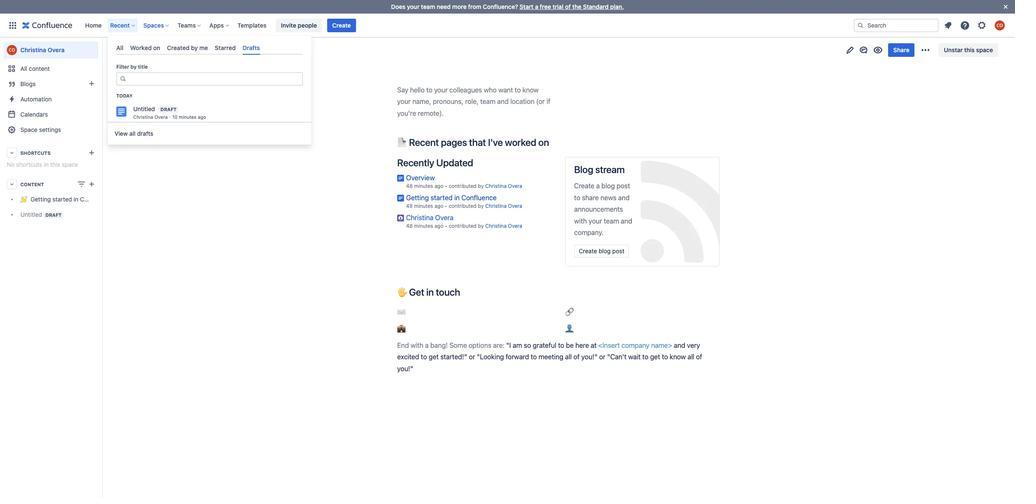 Task type: describe. For each thing, give the bounding box(es) containing it.
christina up drafts
[[133, 114, 153, 120]]

untitled for untitled
[[133, 105, 155, 112]]

apps
[[209, 21, 224, 29]]

space settings
[[20, 126, 61, 133]]

create for create
[[332, 21, 351, 29]]

templates
[[237, 21, 266, 29]]

name>
[[651, 342, 672, 349]]

getting for getting started in confluence
[[31, 196, 51, 203]]

tree inside space element
[[3, 192, 111, 222]]

here
[[575, 342, 589, 349]]

meeting
[[539, 353, 563, 361]]

draft
[[160, 106, 177, 112]]

to inside create a blog post to share news and announcements with your team and company.
[[574, 194, 580, 201]]

your right does
[[407, 3, 419, 10]]

create link
[[327, 18, 356, 32]]

team inside create a blog post to share news and announcements with your team and company.
[[604, 217, 619, 225]]

collapse sidebar image
[[93, 42, 111, 59]]

teams button
[[175, 18, 204, 32]]

draft
[[45, 212, 62, 218]]

to right hello
[[426, 86, 432, 94]]

blogs link
[[3, 76, 98, 92]]

overview link
[[406, 174, 435, 182]]

christina down overview link at the left of the page
[[406, 214, 433, 222]]

get
[[409, 286, 424, 298]]

your inside create a blog post to share news and announcements with your team and company.
[[589, 217, 602, 225]]

overview
[[406, 174, 435, 182]]

recently
[[397, 157, 434, 168]]

christina inside overview 48 minutes ago • contributed by christina overa
[[485, 183, 507, 189]]

2 horizontal spatial all
[[688, 353, 694, 361]]

blogs
[[20, 80, 36, 87]]

today
[[116, 93, 133, 99]]

0 horizontal spatial space
[[62, 161, 78, 168]]

1 horizontal spatial a
[[535, 3, 538, 10]]

0 horizontal spatial all
[[129, 130, 135, 137]]

0 horizontal spatial getting started in confluence link
[[3, 192, 111, 207]]

more
[[452, 3, 467, 10]]

worked on
[[130, 44, 160, 51]]

all for all
[[116, 44, 123, 51]]

shortcuts
[[20, 150, 51, 156]]

content button
[[3, 177, 98, 192]]

content
[[29, 65, 50, 72]]

space element
[[0, 37, 111, 498]]

filter by title
[[116, 64, 148, 70]]

add shortcut image
[[87, 148, 97, 158]]

colleagues
[[449, 86, 482, 94]]

christina inside getting started in confluence 48 minutes ago • contributed by christina overa
[[485, 203, 507, 209]]

notification icon image
[[943, 20, 953, 30]]

space
[[20, 126, 37, 133]]

ago up the view all drafts link
[[198, 114, 206, 120]]

that
[[469, 137, 486, 148]]

🖐
[[397, 286, 407, 298]]

starred
[[215, 44, 236, 51]]

untitled for untitled draft
[[20, 211, 42, 218]]

all for all content
[[20, 65, 27, 72]]

and very excited to get started!" or "looking forward to meeting all of you!" or "can't wait to get to know all of you!"
[[397, 342, 704, 372]]

copy image
[[459, 287, 469, 297]]

christina up filter by title
[[119, 46, 143, 53]]

home link
[[83, 18, 104, 32]]

📄 recent pages that i've worked on
[[397, 137, 549, 148]]

christina overa ・ 10 minutes ago
[[133, 114, 206, 120]]

all content link
[[3, 61, 98, 76]]

🔗
[[565, 308, 575, 316]]

confluence for getting started in confluence 48 minutes ago • contributed by christina overa
[[461, 194, 497, 202]]

share
[[893, 46, 910, 53]]

unstar this space button
[[939, 43, 998, 57]]

and inside say hello to your colleagues who want to know your name, pronouns, role, team and location (or if you're remote).
[[497, 98, 509, 105]]

blog inside create a blog post to share news and announcements with your team and company.
[[601, 182, 615, 190]]

wait
[[628, 353, 641, 361]]

calendars
[[20, 111, 48, 118]]

does
[[391, 3, 405, 10]]

to right excited
[[421, 353, 427, 361]]

✉️
[[397, 308, 407, 316]]

more actions image
[[921, 45, 931, 55]]

space inside button
[[976, 46, 993, 53]]

calendars link
[[3, 107, 98, 122]]

on inside tab list
[[153, 44, 160, 51]]

content
[[20, 181, 44, 187]]

to down name> at the bottom right of the page
[[662, 353, 668, 361]]

2 get from the left
[[650, 353, 660, 361]]

a inside create a blog post to share news and announcements with your team and company.
[[596, 182, 600, 190]]

updated
[[436, 157, 473, 168]]

1 vertical spatial recent
[[409, 137, 439, 148]]

invite
[[281, 21, 296, 29]]

no shortcuts in this space
[[7, 161, 78, 168]]

post inside button
[[612, 248, 624, 255]]

close image
[[1001, 2, 1011, 12]]

grateful
[[533, 342, 556, 349]]

view all drafts link
[[108, 125, 311, 142]]

overa inside space element
[[48, 46, 65, 53]]

templates link
[[235, 18, 269, 32]]

"i
[[506, 342, 511, 349]]

so
[[524, 342, 531, 349]]

contributed inside getting started in confluence 48 minutes ago • contributed by christina overa
[[449, 203, 477, 209]]

0 horizontal spatial a
[[425, 342, 429, 349]]

this inside button
[[964, 46, 975, 53]]

team inside say hello to your colleagues who want to know your name, pronouns, role, team and location (or if you're remote).
[[480, 98, 495, 105]]

christina down getting started in confluence 48 minutes ago • contributed by christina overa
[[485, 223, 507, 229]]

excited
[[397, 353, 419, 361]]

💼
[[397, 325, 407, 332]]

to down end with a bang! some options are: "i am so grateful to be here at <insert company name>
[[531, 353, 537, 361]]

to right want
[[515, 86, 521, 94]]

help icon image
[[960, 20, 970, 30]]

settings
[[39, 126, 61, 133]]

forward
[[506, 353, 529, 361]]

me
[[199, 44, 208, 51]]

remote).
[[418, 109, 444, 117]]

minutes inside christina overa 48 minutes ago • contributed by christina overa
[[414, 223, 433, 229]]

by inside getting started in confluence 48 minutes ago • contributed by christina overa
[[478, 203, 484, 209]]

blog stream
[[574, 164, 625, 175]]

view
[[115, 130, 128, 137]]

spaces button
[[141, 18, 172, 32]]

options
[[469, 342, 491, 349]]

end
[[397, 342, 409, 349]]

by inside christina overa 48 minutes ago • contributed by christina overa
[[478, 223, 484, 229]]

post inside create a blog post to share news and announcements with your team and company.
[[617, 182, 630, 190]]

space settings link
[[3, 122, 98, 137]]

very
[[687, 342, 700, 349]]

by inside tab list
[[191, 44, 198, 51]]

your up pronouns, in the top of the page
[[434, 86, 448, 94]]

all content
[[20, 65, 50, 72]]

at
[[591, 342, 597, 349]]

say hello to your colleagues who want to know your name, pronouns, role, team and location (or if you're remote).
[[397, 86, 552, 117]]

bang!
[[430, 342, 448, 349]]

settings icon image
[[977, 20, 987, 30]]

and inside and very excited to get started!" or "looking forward to meeting all of you!" or "can't wait to get to know all of you!"
[[674, 342, 685, 349]]

blog inside button
[[599, 248, 611, 255]]

1 get from the left
[[429, 353, 439, 361]]

10
[[172, 114, 177, 120]]

from
[[468, 3, 481, 10]]

pronouns,
[[433, 98, 463, 105]]

in for getting started in confluence 48 minutes ago • contributed by christina overa
[[454, 194, 460, 202]]



Task type: locate. For each thing, give the bounding box(es) containing it.
contributed inside christina overa 48 minutes ago • contributed by christina overa
[[449, 223, 477, 229]]

0 horizontal spatial started
[[52, 196, 72, 203]]

create a page image
[[87, 179, 97, 189]]

christina inside space element
[[20, 46, 46, 53]]

0 vertical spatial untitled
[[133, 105, 155, 112]]

tab list containing all
[[113, 41, 306, 55]]

if
[[546, 98, 550, 105]]

team down who
[[480, 98, 495, 105]]

0 horizontal spatial know
[[523, 86, 539, 94]]

1 horizontal spatial know
[[670, 353, 686, 361]]

1 vertical spatial 48
[[406, 203, 413, 209]]

in for 🖐 get in touch
[[426, 286, 434, 298]]

1 or from the left
[[469, 353, 475, 361]]

0 vertical spatial space
[[976, 46, 993, 53]]

get down name> at the bottom right of the page
[[650, 353, 660, 361]]

apps button
[[207, 18, 232, 32]]

2 or from the left
[[599, 353, 605, 361]]

getting started in confluence
[[31, 196, 111, 203]]

started up draft
[[52, 196, 72, 203]]

and down want
[[497, 98, 509, 105]]

hello
[[410, 86, 425, 94]]

christina down the worked
[[119, 62, 164, 76]]

1 vertical spatial on
[[538, 137, 549, 148]]

pages
[[441, 137, 467, 148]]

created by me
[[167, 44, 208, 51]]

1 vertical spatial contributed
[[449, 203, 477, 209]]

<insert
[[598, 342, 620, 349]]

1 vertical spatial create
[[574, 182, 594, 190]]

team left need
[[421, 3, 435, 10]]

confluence inside tree
[[80, 196, 111, 203]]

create for create blog post
[[579, 248, 597, 255]]

tree
[[3, 192, 111, 222]]

confluence?
[[483, 3, 518, 10]]

0 vertical spatial all
[[116, 44, 123, 51]]

in
[[44, 161, 49, 168], [454, 194, 460, 202], [74, 196, 78, 203], [426, 286, 434, 298]]

overa inside overview 48 minutes ago • contributed by christina overa
[[508, 183, 522, 189]]

announcements
[[574, 205, 623, 213]]

this
[[964, 46, 975, 53], [50, 161, 60, 168]]

1 vertical spatial know
[[670, 353, 686, 361]]

create for create a blog post to share news and announcements with your team and company.
[[574, 182, 594, 190]]

ago inside getting started in confluence 48 minutes ago • contributed by christina overa
[[435, 203, 443, 209]]

christina
[[20, 46, 46, 53], [119, 46, 143, 53], [119, 62, 164, 76], [133, 114, 153, 120], [485, 183, 507, 189], [485, 203, 507, 209], [406, 214, 433, 222], [485, 223, 507, 229]]

with inside create a blog post to share news and announcements with your team and company.
[[574, 217, 587, 225]]

1 48 from the top
[[406, 183, 413, 189]]

a up share
[[596, 182, 600, 190]]

2 horizontal spatial team
[[604, 217, 619, 225]]

start watching image
[[873, 45, 883, 55]]

getting down overview
[[406, 194, 429, 202]]

of left 'the'
[[565, 3, 571, 10]]

all inside space element
[[20, 65, 27, 72]]

create a blog image
[[87, 79, 97, 89]]

and
[[497, 98, 509, 105], [618, 194, 630, 201], [621, 217, 632, 225], [674, 342, 685, 349]]

started for getting started in confluence
[[52, 196, 72, 203]]

by up getting started in confluence 48 minutes ago • contributed by christina overa
[[478, 183, 484, 189]]

0 horizontal spatial or
[[469, 353, 475, 361]]

know inside and very excited to get started!" or "looking forward to meeting all of you!" or "can't wait to get to know all of you!"
[[670, 353, 686, 361]]

banner
[[0, 13, 1015, 37]]

invite people
[[281, 21, 317, 29]]

blog up news
[[601, 182, 615, 190]]

search image
[[857, 22, 864, 29]]

getting
[[406, 194, 429, 202], [31, 196, 51, 203]]

trial
[[553, 3, 563, 10]]

share button
[[888, 43, 915, 57]]

christina overa down worked on
[[119, 62, 196, 76]]

christina overa up title
[[119, 46, 161, 53]]

christina up all content
[[20, 46, 46, 53]]

a left free
[[535, 3, 538, 10]]

1 horizontal spatial you!"
[[581, 353, 597, 361]]

are:
[[493, 342, 505, 349]]

ago down getting started in confluence 48 minutes ago • contributed by christina overa
[[435, 223, 443, 229]]

2 • from the top
[[445, 203, 447, 209]]

1 contributed from the top
[[449, 183, 477, 189]]

Search field
[[854, 18, 939, 32]]

0 horizontal spatial this
[[50, 161, 60, 168]]

0 horizontal spatial confluence
[[80, 196, 111, 203]]

home
[[85, 21, 102, 29]]

post
[[617, 182, 630, 190], [612, 248, 624, 255]]

getting started in confluence link up draft
[[3, 192, 111, 207]]

overa
[[48, 46, 65, 53], [145, 46, 161, 53], [166, 62, 196, 76], [154, 114, 168, 120], [508, 183, 522, 189], [508, 203, 522, 209], [435, 214, 454, 222], [508, 223, 522, 229]]

2 vertical spatial •
[[445, 223, 447, 229]]

create down company. in the top right of the page
[[579, 248, 597, 255]]

copy image
[[548, 137, 558, 147]]

0 horizontal spatial untitled
[[20, 211, 42, 218]]

in down shortcuts dropdown button
[[44, 161, 49, 168]]

all inside tab list
[[116, 44, 123, 51]]

global element
[[5, 13, 852, 37]]

1 horizontal spatial getting started in confluence link
[[406, 194, 497, 202]]

know
[[523, 86, 539, 94], [670, 353, 686, 361]]

2 vertical spatial create
[[579, 248, 597, 255]]

recent up recently
[[409, 137, 439, 148]]

a
[[535, 3, 538, 10], [596, 182, 600, 190], [425, 342, 429, 349]]

by inside overview 48 minutes ago • contributed by christina overa
[[478, 183, 484, 189]]

2 horizontal spatial of
[[696, 353, 702, 361]]

or down <insert
[[599, 353, 605, 361]]

get down bang!
[[429, 353, 439, 361]]

want
[[498, 86, 513, 94]]

all left content
[[20, 65, 27, 72]]

title
[[138, 64, 148, 70]]

0 vertical spatial post
[[617, 182, 630, 190]]

you!" down at at right bottom
[[581, 353, 597, 361]]

contributed up christina overa 48 minutes ago • contributed by christina overa
[[449, 203, 477, 209]]

0 horizontal spatial getting
[[31, 196, 51, 203]]

your profile and preferences image
[[995, 20, 1005, 30]]

shortcuts
[[16, 161, 42, 168]]

minutes inside getting started in confluence 48 minutes ago • contributed by christina overa
[[414, 203, 433, 209]]

1 horizontal spatial untitled
[[133, 105, 155, 112]]

christina overa
[[20, 46, 65, 53], [119, 46, 161, 53], [119, 62, 196, 76]]

in for no shortcuts in this space
[[44, 161, 49, 168]]

overa inside getting started in confluence 48 minutes ago • contributed by christina overa
[[508, 203, 522, 209]]

0 vertical spatial create
[[332, 21, 351, 29]]

appswitcher icon image
[[8, 20, 18, 30]]

• up christina overa 48 minutes ago • contributed by christina overa
[[445, 203, 447, 209]]

1 vertical spatial you!"
[[397, 365, 413, 372]]

share
[[582, 194, 599, 201]]

2 contributed from the top
[[449, 203, 477, 209]]

with right end
[[411, 342, 423, 349]]

you're
[[397, 109, 416, 117]]

to left be
[[558, 342, 564, 349]]

1 horizontal spatial getting
[[406, 194, 429, 202]]

of down very in the bottom of the page
[[696, 353, 702, 361]]

start a free trial of the standard plan. link
[[520, 3, 624, 10]]

0 horizontal spatial with
[[411, 342, 423, 349]]

contributed down getting started in confluence 48 minutes ago • contributed by christina overa
[[449, 223, 477, 229]]

by down getting started in confluence 48 minutes ago • contributed by christina overa
[[478, 223, 484, 229]]

0 horizontal spatial on
[[153, 44, 160, 51]]

1 vertical spatial •
[[445, 203, 447, 209]]

view all drafts
[[115, 130, 153, 137]]

0 horizontal spatial get
[[429, 353, 439, 361]]

know up location
[[523, 86, 539, 94]]

company.
[[574, 229, 603, 236]]

shortcuts button
[[3, 145, 98, 160]]

0 vertical spatial this
[[964, 46, 975, 53]]

0 vertical spatial recent
[[110, 21, 130, 29]]

started inside getting started in confluence 48 minutes ago • contributed by christina overa
[[431, 194, 453, 202]]

ago
[[198, 114, 206, 120], [435, 183, 443, 189], [435, 203, 443, 209], [435, 223, 443, 229]]

1 horizontal spatial on
[[538, 137, 549, 148]]

0 horizontal spatial of
[[565, 3, 571, 10]]

banner containing home
[[0, 13, 1015, 37]]

no
[[7, 161, 15, 168]]

with
[[574, 217, 587, 225], [411, 342, 423, 349]]

create up share
[[574, 182, 594, 190]]

say
[[397, 86, 408, 94]]

create right people
[[332, 21, 351, 29]]

worked
[[505, 137, 536, 148]]

this inside space element
[[50, 161, 60, 168]]

need
[[437, 3, 451, 10]]

filter
[[116, 64, 129, 70]]

blog down company. in the top right of the page
[[599, 248, 611, 255]]

・
[[168, 114, 172, 120]]

getting up untitled draft
[[31, 196, 51, 203]]

1 horizontal spatial this
[[964, 46, 975, 53]]

0 horizontal spatial you!"
[[397, 365, 413, 372]]

minutes inside overview 48 minutes ago • contributed by christina overa
[[414, 183, 433, 189]]

create a blog post to share news and announcements with your team and company.
[[574, 182, 632, 236]]

and down announcements
[[621, 217, 632, 225]]

1 horizontal spatial team
[[480, 98, 495, 105]]

create blog post
[[579, 248, 624, 255]]

0 vertical spatial on
[[153, 44, 160, 51]]

confluence for getting started in confluence
[[80, 196, 111, 203]]

0 vertical spatial blog
[[601, 182, 615, 190]]

recent right home
[[110, 21, 130, 29]]

on
[[153, 44, 160, 51], [538, 137, 549, 148]]

0 horizontal spatial recent
[[110, 21, 130, 29]]

your down announcements
[[589, 217, 602, 225]]

1 vertical spatial with
[[411, 342, 423, 349]]

• inside overview 48 minutes ago • contributed by christina overa
[[445, 183, 447, 189]]

1 vertical spatial all
[[20, 65, 27, 72]]

this right unstar
[[964, 46, 975, 53]]

ago up christina overa 48 minutes ago • contributed by christina overa
[[435, 203, 443, 209]]

your
[[407, 3, 419, 10], [434, 86, 448, 94], [397, 98, 411, 105], [589, 217, 602, 225]]

worked
[[130, 44, 152, 51]]

3 48 from the top
[[406, 223, 413, 229]]

your down say
[[397, 98, 411, 105]]

name,
[[412, 98, 431, 105]]

•
[[445, 183, 447, 189], [445, 203, 447, 209], [445, 223, 447, 229]]

confluence
[[461, 194, 497, 202], [80, 196, 111, 203]]

in right get at the bottom left of the page
[[426, 286, 434, 298]]

know inside say hello to your colleagues who want to know your name, pronouns, role, team and location (or if you're remote).
[[523, 86, 539, 94]]

all right 'collapse sidebar' icon at the top left of page
[[116, 44, 123, 51]]

to right wait
[[642, 353, 648, 361]]

👤
[[565, 325, 575, 332]]

created
[[167, 44, 189, 51]]

• inside getting started in confluence 48 minutes ago • contributed by christina overa
[[445, 203, 447, 209]]

0 vertical spatial team
[[421, 3, 435, 10]]

you!" down excited
[[397, 365, 413, 372]]

confluence image
[[22, 20, 72, 30], [22, 20, 72, 30]]

2 vertical spatial contributed
[[449, 223, 477, 229]]

in inside getting started in confluence 48 minutes ago • contributed by christina overa
[[454, 194, 460, 202]]

and right news
[[618, 194, 630, 201]]

0 vertical spatial you!"
[[581, 353, 597, 361]]

2 vertical spatial a
[[425, 342, 429, 349]]

location
[[510, 98, 534, 105]]

1 vertical spatial post
[[612, 248, 624, 255]]

unstar
[[944, 46, 963, 53]]

in for getting started in confluence
[[74, 196, 78, 203]]

role,
[[465, 98, 478, 105]]

on right worked
[[538, 137, 549, 148]]

0 vertical spatial with
[[574, 217, 587, 225]]

1 vertical spatial untitled
[[20, 211, 42, 218]]

1 vertical spatial blog
[[599, 248, 611, 255]]

getting for getting started in confluence 48 minutes ago • contributed by christina overa
[[406, 194, 429, 202]]

1 horizontal spatial started
[[431, 194, 453, 202]]

change view image
[[76, 179, 87, 189]]

1 horizontal spatial get
[[650, 353, 660, 361]]

by left "me" in the left of the page
[[191, 44, 198, 51]]

1 horizontal spatial all
[[116, 44, 123, 51]]

confluence inside getting started in confluence 48 minutes ago • contributed by christina overa
[[461, 194, 497, 202]]

0 vertical spatial know
[[523, 86, 539, 94]]

0 vertical spatial a
[[535, 3, 538, 10]]

1 • from the top
[[445, 183, 447, 189]]

getting started in confluence link down overview 48 minutes ago • contributed by christina overa
[[406, 194, 497, 202]]

• down getting started in confluence 48 minutes ago • contributed by christina overa
[[445, 223, 447, 229]]

1 vertical spatial team
[[480, 98, 495, 105]]

recent inside popup button
[[110, 21, 130, 29]]

ago down overview link at the left of the page
[[435, 183, 443, 189]]

contributed up getting started in confluence 48 minutes ago • contributed by christina overa
[[449, 183, 477, 189]]

news
[[601, 194, 616, 201]]

1 horizontal spatial or
[[599, 353, 605, 361]]

contributed inside overview 48 minutes ago • contributed by christina overa
[[449, 183, 477, 189]]

the
[[572, 3, 581, 10]]

of down here
[[573, 353, 580, 361]]

a left bang!
[[425, 342, 429, 349]]

1 horizontal spatial confluence
[[461, 194, 497, 202]]

by up christina overa 48 minutes ago • contributed by christina overa
[[478, 203, 484, 209]]

christina up christina overa 48 minutes ago • contributed by christina overa
[[485, 203, 507, 209]]

started down overview 48 minutes ago • contributed by christina overa
[[431, 194, 453, 202]]

touch
[[436, 286, 460, 298]]

in down change view icon
[[74, 196, 78, 203]]

Filter by title text field
[[129, 73, 297, 85]]

48
[[406, 183, 413, 189], [406, 203, 413, 209], [406, 223, 413, 229]]

1 horizontal spatial with
[[574, 217, 587, 225]]

2 vertical spatial team
[[604, 217, 619, 225]]

company
[[622, 342, 649, 349]]

to left share
[[574, 194, 580, 201]]

2 horizontal spatial a
[[596, 182, 600, 190]]

1 vertical spatial space
[[62, 161, 78, 168]]

2 vertical spatial 48
[[406, 223, 413, 229]]

ago inside overview 48 minutes ago • contributed by christina overa
[[435, 183, 443, 189]]

all
[[129, 130, 135, 137], [565, 353, 572, 361], [688, 353, 694, 361]]

all right view
[[129, 130, 135, 137]]

recent button
[[108, 18, 138, 32]]

space down settings icon
[[976, 46, 993, 53]]

0 vertical spatial •
[[445, 183, 447, 189]]

all down be
[[565, 353, 572, 361]]

am
[[513, 342, 522, 349]]

1 horizontal spatial of
[[573, 353, 580, 361]]

48 inside getting started in confluence 48 minutes ago • contributed by christina overa
[[406, 203, 413, 209]]

standard
[[583, 3, 609, 10]]

in inside tree
[[74, 196, 78, 203]]

0 vertical spatial 48
[[406, 183, 413, 189]]

in down overview 48 minutes ago • contributed by christina overa
[[454, 194, 460, 202]]

all down very in the bottom of the page
[[688, 353, 694, 361]]

0 horizontal spatial team
[[421, 3, 435, 10]]

team down announcements
[[604, 217, 619, 225]]

to
[[426, 86, 432, 94], [515, 86, 521, 94], [574, 194, 580, 201], [558, 342, 564, 349], [421, 353, 427, 361], [531, 353, 537, 361], [642, 353, 648, 361], [662, 353, 668, 361]]

or down options
[[469, 353, 475, 361]]

tree containing getting started in confluence
[[3, 192, 111, 222]]

edit this page image
[[845, 45, 855, 55]]

• up getting started in confluence 48 minutes ago • contributed by christina overa
[[445, 183, 447, 189]]

create inside button
[[579, 248, 597, 255]]

create blog post button
[[574, 245, 629, 258]]

confluence down overview 48 minutes ago • contributed by christina overa
[[461, 194, 497, 202]]

getting started in confluence 48 minutes ago • contributed by christina overa
[[406, 194, 522, 209]]

some
[[449, 342, 467, 349]]

christina overa inside space element
[[20, 46, 65, 53]]

0 horizontal spatial all
[[20, 65, 27, 72]]

create inside global element
[[332, 21, 351, 29]]

christina up getting started in confluence 48 minutes ago • contributed by christina overa
[[485, 183, 507, 189]]

untitled inside space element
[[20, 211, 42, 218]]

space down shortcuts dropdown button
[[62, 161, 78, 168]]

0 vertical spatial contributed
[[449, 183, 477, 189]]

getting inside getting started in confluence 48 minutes ago • contributed by christina overa
[[406, 194, 429, 202]]

this down shortcuts dropdown button
[[50, 161, 60, 168]]

1 vertical spatial this
[[50, 161, 60, 168]]

on right the worked
[[153, 44, 160, 51]]

1 vertical spatial a
[[596, 182, 600, 190]]

plan.
[[610, 3, 624, 10]]

2 48 from the top
[[406, 203, 413, 209]]

create inside create a blog post to share news and announcements with your team and company.
[[574, 182, 594, 190]]

48 inside christina overa 48 minutes ago • contributed by christina overa
[[406, 223, 413, 229]]

1 horizontal spatial recent
[[409, 137, 439, 148]]

1 horizontal spatial space
[[976, 46, 993, 53]]

3 • from the top
[[445, 223, 447, 229]]

end with a bang! some options are: "i am so grateful to be here at <insert company name>
[[397, 342, 672, 349]]

3 contributed from the top
[[449, 223, 477, 229]]

teams
[[178, 21, 196, 29]]

started for getting started in confluence 48 minutes ago • contributed by christina overa
[[431, 194, 453, 202]]

team
[[421, 3, 435, 10], [480, 98, 495, 105], [604, 217, 619, 225]]

with up company. in the top right of the page
[[574, 217, 587, 225]]

started inside space element
[[52, 196, 72, 203]]

getting inside space element
[[31, 196, 51, 203]]

48 inside overview 48 minutes ago • contributed by christina overa
[[406, 183, 413, 189]]

who
[[484, 86, 497, 94]]

confluence down create a page image
[[80, 196, 111, 203]]

1 horizontal spatial all
[[565, 353, 572, 361]]

tab list
[[113, 41, 306, 55]]

and left very in the bottom of the page
[[674, 342, 685, 349]]

by left title
[[131, 64, 137, 70]]

ago inside christina overa 48 minutes ago • contributed by christina overa
[[435, 223, 443, 229]]

space
[[976, 46, 993, 53], [62, 161, 78, 168]]

christina overa up content
[[20, 46, 65, 53]]

know down name> at the bottom right of the page
[[670, 353, 686, 361]]

does your team need more from confluence? start a free trial of the standard plan.
[[391, 3, 624, 10]]

• inside christina overa 48 minutes ago • contributed by christina overa
[[445, 223, 447, 229]]

overview 48 minutes ago • contributed by christina overa
[[406, 174, 522, 189]]

people
[[298, 21, 317, 29]]



Task type: vqa. For each thing, say whether or not it's contained in the screenshot.
'Getting started in Confluence' Link
yes



